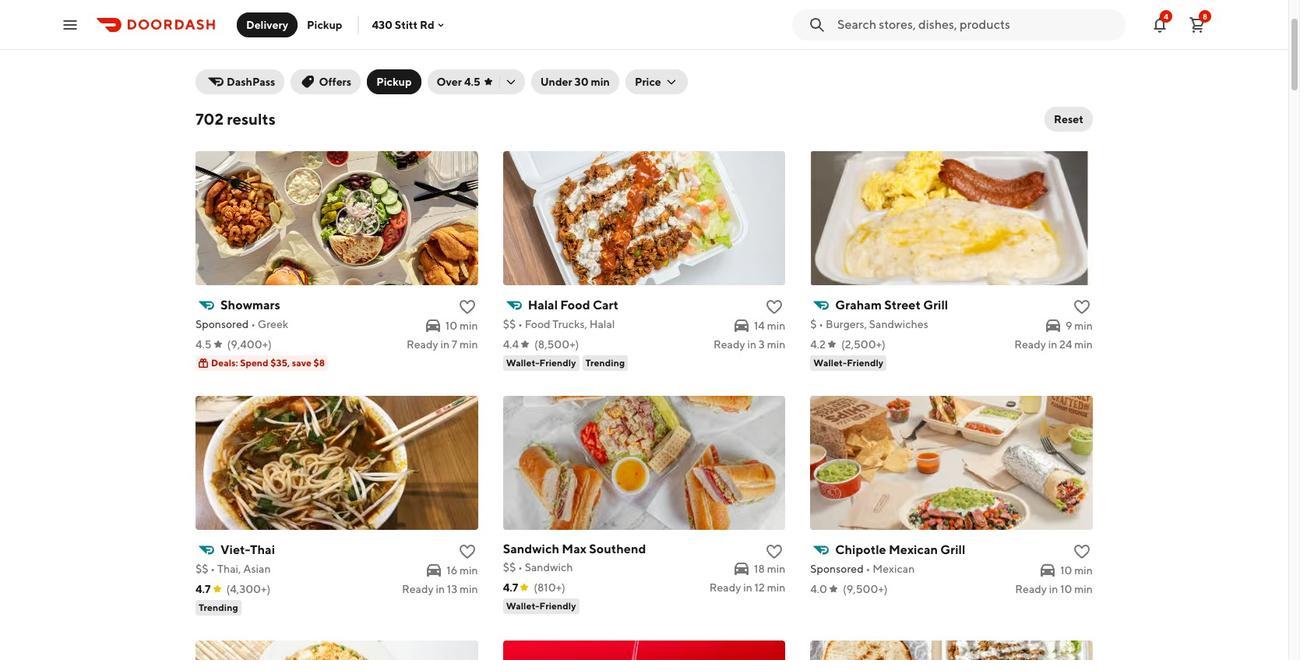 Task type: describe. For each thing, give the bounding box(es) containing it.
next button of carousel image
[[1086, 9, 1101, 24]]

• for mexican
[[866, 563, 871, 575]]

graham street grill
[[836, 298, 949, 313]]

(9,400+)
[[227, 338, 272, 351]]

1 vertical spatial pickup button
[[367, 69, 421, 94]]

thai
[[250, 543, 275, 557]]

ready for halal food cart
[[714, 338, 746, 351]]

pickup for topmost pickup button
[[307, 18, 343, 31]]

under 30 min
[[541, 76, 610, 88]]

viet-
[[221, 543, 250, 557]]

trucks,
[[553, 318, 588, 330]]

18
[[755, 563, 765, 575]]

seafood
[[1069, 35, 1111, 48]]

1 vertical spatial 4.5
[[196, 338, 212, 351]]

• for greek
[[251, 318, 256, 330]]

delivery button
[[237, 12, 298, 37]]

(4,300+)
[[226, 583, 271, 596]]

pizza
[[211, 35, 237, 48]]

fast
[[261, 35, 282, 48]]

click to add this store to your saved list image for graham street grill
[[1073, 298, 1092, 316]]

wallet-friendly for $ • burgers, sandwiches
[[814, 357, 884, 369]]

Store search: begin typing to search for stores available on DoorDash text field
[[838, 16, 1117, 33]]

in for chipotle mexican grill
[[1050, 583, 1059, 596]]

click to add this store to your saved list image for 18
[[766, 543, 784, 561]]

open menu image
[[61, 15, 80, 34]]

chipotle
[[836, 543, 887, 557]]

under 30 min button
[[531, 69, 620, 94]]

3 items, open order cart image
[[1189, 15, 1207, 34]]

1 vertical spatial sandwich
[[525, 561, 573, 574]]

16
[[447, 564, 458, 577]]

14 min
[[754, 320, 786, 332]]

jamaican
[[640, 35, 687, 48]]

3
[[759, 338, 765, 351]]

sandwich max southend
[[503, 542, 647, 557]]

asian
[[243, 563, 271, 575]]

• for thai,
[[211, 563, 215, 575]]

grill for graham street grill
[[924, 298, 949, 313]]

min inside button
[[591, 76, 610, 88]]

reset button
[[1045, 107, 1094, 132]]

burgers
[[705, 35, 744, 48]]

wallet-friendly for $$ • sandwich
[[506, 600, 576, 612]]

(810+)
[[534, 581, 566, 594]]

ready in 10 min
[[1016, 583, 1094, 596]]

430 stitt rd button
[[372, 18, 447, 31]]

offers
[[319, 76, 352, 88]]

wallet- down 4.4
[[506, 357, 540, 369]]

graham
[[836, 298, 882, 313]]

sponsored • mexican
[[811, 563, 915, 575]]

save
[[292, 357, 312, 369]]

thai,
[[217, 563, 241, 575]]

(9,500+)
[[843, 583, 888, 596]]

sponsored • greek
[[196, 318, 289, 330]]

• for food
[[518, 318, 523, 330]]

0 horizontal spatial sandwiches
[[567, 35, 626, 48]]

9
[[1066, 320, 1073, 332]]

cart
[[593, 298, 619, 313]]

2 vertical spatial 10
[[1061, 583, 1073, 596]]

wallet- for $$ • sandwich
[[506, 600, 540, 612]]

over
[[437, 76, 462, 88]]

$$ • sandwich
[[503, 561, 573, 574]]

4.2
[[811, 338, 826, 351]]

pickup for the bottommost pickup button
[[377, 76, 412, 88]]

• for sandwich
[[518, 561, 523, 574]]

wallet- for $ • burgers, sandwiches
[[814, 357, 848, 369]]

2 vertical spatial mexican
[[873, 563, 915, 575]]

14
[[754, 320, 765, 332]]

wallet-friendly down (8,500+)
[[506, 357, 576, 369]]

vegan
[[770, 35, 801, 48]]

12
[[755, 581, 765, 594]]

18 min
[[755, 563, 786, 575]]

friendly for $ • burgers, sandwiches
[[847, 357, 884, 369]]

$$ right 16 min
[[503, 561, 516, 574]]

$
[[811, 318, 817, 330]]

$35,
[[271, 357, 290, 369]]

click to add this store to your saved list image for chipotle mexican grill
[[1073, 543, 1092, 561]]

• for burgers,
[[820, 318, 824, 330]]

soup
[[955, 35, 981, 48]]

1 horizontal spatial halal
[[590, 318, 615, 330]]

ready for chipotle mexican grill
[[1016, 583, 1048, 596]]

friendly for $$ • sandwich
[[540, 600, 576, 612]]

9 min
[[1066, 320, 1094, 332]]

8 button
[[1182, 9, 1214, 40]]

ready for showmars
[[407, 338, 439, 351]]

southend
[[589, 542, 647, 557]]

7
[[452, 338, 458, 351]]

(8,500+)
[[535, 338, 579, 351]]

showmars
[[221, 298, 280, 313]]

over 4.5
[[437, 76, 481, 88]]

price button
[[626, 69, 688, 94]]

$ • burgers, sandwiches
[[811, 318, 929, 330]]

chicken
[[327, 35, 368, 48]]

4
[[1164, 11, 1169, 21]]

16 min
[[447, 564, 478, 577]]

viet-thai
[[221, 543, 275, 557]]

click to add this store to your saved list image for showmars
[[458, 298, 477, 316]]

breakfast
[[823, 35, 870, 48]]

4.0
[[811, 583, 828, 596]]

$$ • food trucks, halal
[[503, 318, 615, 330]]

ready for viet-thai
[[402, 583, 434, 596]]

food for halal
[[561, 298, 591, 313]]

$$ • thai, asian
[[196, 563, 271, 575]]

healthy
[[888, 35, 927, 48]]

rd
[[420, 18, 435, 31]]

dashpass
[[227, 76, 275, 88]]

$$ for halal food cart
[[503, 318, 516, 330]]

in for viet-thai
[[436, 583, 445, 596]]

burgers,
[[826, 318, 868, 330]]

24
[[1060, 338, 1073, 351]]

2 vertical spatial food
[[525, 318, 551, 330]]

in for halal food cart
[[748, 338, 757, 351]]

ready in 7 min
[[407, 338, 478, 351]]



Task type: vqa. For each thing, say whether or not it's contained in the screenshot.
Decrease quantity by 1 ICON on the bottom of page
no



Task type: locate. For each thing, give the bounding box(es) containing it.
4.7
[[503, 581, 518, 594], [196, 583, 211, 596]]

10 min
[[446, 320, 478, 332], [1061, 564, 1094, 577]]

sponsored for chipotle mexican grill
[[811, 563, 864, 575]]

• down sandwich max southend
[[518, 561, 523, 574]]

• left 'thai,' at the bottom left of page
[[211, 563, 215, 575]]

over 4.5 button
[[428, 69, 525, 94]]

notification bell image
[[1151, 15, 1170, 34]]

10 for chipotle mexican grill
[[1061, 564, 1073, 577]]

13
[[447, 583, 458, 596]]

halal food cart
[[528, 298, 619, 313]]

click to add this store to your saved list image for halal food cart
[[766, 298, 784, 316]]

4.5 inside button
[[464, 76, 481, 88]]

0 horizontal spatial food
[[284, 35, 310, 48]]

ready in 24 min
[[1015, 338, 1094, 351]]

in for showmars
[[441, 338, 450, 351]]

1 vertical spatial 10
[[1061, 564, 1073, 577]]

0 vertical spatial grill
[[924, 298, 949, 313]]

702
[[196, 110, 224, 128]]

1 vertical spatial grill
[[941, 543, 966, 557]]

$$ left 'thai,' at the bottom left of page
[[196, 563, 209, 575]]

1 vertical spatial mexican
[[889, 543, 938, 557]]

price
[[635, 76, 662, 88]]

430 stitt rd
[[372, 18, 435, 31]]

4.7 for $$ • sandwich
[[503, 581, 518, 594]]

pickup
[[307, 18, 343, 31], [377, 76, 412, 88]]

chinese
[[509, 35, 550, 48]]

under
[[541, 76, 573, 88]]

• down chipotle
[[866, 563, 871, 575]]

• right $
[[820, 318, 824, 330]]

click to add this store to your saved list image
[[458, 298, 477, 316], [766, 298, 784, 316], [1073, 298, 1092, 316], [1073, 543, 1092, 561]]

grill for chipotle mexican grill
[[941, 543, 966, 557]]

pickup button
[[298, 12, 352, 37], [367, 69, 421, 94]]

• down the showmars
[[251, 318, 256, 330]]

click to add this store to your saved list image up 9 min
[[1073, 298, 1092, 316]]

10
[[446, 320, 458, 332], [1061, 564, 1073, 577], [1061, 583, 1073, 596]]

ready for graham street grill
[[1015, 338, 1047, 351]]

mexican
[[448, 35, 490, 48], [889, 543, 938, 557], [873, 563, 915, 575]]

0 horizontal spatial pickup button
[[298, 12, 352, 37]]

1 vertical spatial sandwiches
[[870, 318, 929, 330]]

1 click to add this store to your saved list image from the left
[[458, 543, 477, 561]]

2 horizontal spatial food
[[561, 298, 591, 313]]

click to add this store to your saved list image for 16
[[458, 543, 477, 561]]

mexican up over 4.5 button
[[448, 35, 490, 48]]

ready in 3 min
[[714, 338, 786, 351]]

$$ for viet-thai
[[196, 563, 209, 575]]

$$
[[503, 318, 516, 330], [503, 561, 516, 574], [196, 563, 209, 575]]

1 horizontal spatial 4.5
[[464, 76, 481, 88]]

1 horizontal spatial 10 min
[[1061, 564, 1094, 577]]

click to add this store to your saved list image
[[458, 543, 477, 561], [766, 543, 784, 561]]

mexican right chipotle
[[889, 543, 938, 557]]

mexican down chipotle mexican grill
[[873, 563, 915, 575]]

click to add this store to your saved list image up the 14 min on the right of page
[[766, 298, 784, 316]]

0 vertical spatial pickup button
[[298, 12, 352, 37]]

0 vertical spatial sponsored
[[196, 318, 249, 330]]

10 min up ready in 10 min
[[1061, 564, 1094, 577]]

pickup button right fast
[[298, 12, 352, 37]]

friendly down (810+) at the left of page
[[540, 600, 576, 612]]

in
[[441, 338, 450, 351], [748, 338, 757, 351], [1049, 338, 1058, 351], [744, 581, 753, 594], [436, 583, 445, 596], [1050, 583, 1059, 596]]

trending down trucks,
[[586, 357, 625, 369]]

halal down cart
[[590, 318, 615, 330]]

1 horizontal spatial sandwiches
[[870, 318, 929, 330]]

0 horizontal spatial sponsored
[[196, 318, 249, 330]]

1 vertical spatial food
[[561, 298, 591, 313]]

sponsored up the 4.0
[[811, 563, 864, 575]]

430
[[372, 18, 393, 31]]

food right fast
[[284, 35, 310, 48]]

max
[[562, 542, 587, 557]]

(2,500+)
[[842, 338, 886, 351]]

sponsored for showmars
[[196, 318, 249, 330]]

street
[[885, 298, 921, 313]]

$$ up 4.4
[[503, 318, 516, 330]]

4.7 down $$ • sandwich
[[503, 581, 518, 594]]

0 vertical spatial food
[[284, 35, 310, 48]]

0 horizontal spatial pickup
[[307, 18, 343, 31]]

sandwiches
[[567, 35, 626, 48], [870, 318, 929, 330]]

ready in 13 min
[[402, 583, 478, 596]]

offers button
[[291, 69, 361, 94]]

1 vertical spatial 10 min
[[1061, 564, 1094, 577]]

pho
[[398, 35, 418, 48]]

in for graham street grill
[[1049, 338, 1058, 351]]

delivery
[[246, 18, 288, 31]]

pickup button down pho
[[367, 69, 421, 94]]

trending down (4,300+)
[[199, 602, 238, 613]]

1 vertical spatial sponsored
[[811, 563, 864, 575]]

10 min for showmars
[[446, 320, 478, 332]]

0 vertical spatial mexican
[[448, 35, 490, 48]]

chipotle mexican grill
[[836, 543, 966, 557]]

greek
[[258, 318, 289, 330]]

1 horizontal spatial pickup
[[377, 76, 412, 88]]

friendly down (8,500+)
[[540, 357, 576, 369]]

food up trucks,
[[561, 298, 591, 313]]

0 horizontal spatial click to add this store to your saved list image
[[458, 543, 477, 561]]

1 vertical spatial trending
[[199, 602, 238, 613]]

desserts
[[1008, 35, 1050, 48]]

deals: spend $35, save $8
[[211, 357, 325, 369]]

sandwich up $$ • sandwich
[[503, 542, 560, 557]]

food up (8,500+)
[[525, 318, 551, 330]]

1 horizontal spatial trending
[[586, 357, 625, 369]]

food for fast
[[284, 35, 310, 48]]

1 horizontal spatial food
[[525, 318, 551, 330]]

0 horizontal spatial trending
[[199, 602, 238, 613]]

halal up $$ • food trucks, halal
[[528, 298, 558, 313]]

10 for showmars
[[446, 320, 458, 332]]

$8
[[314, 357, 325, 369]]

4.5 right the over
[[464, 76, 481, 88]]

wallet- down (810+) at the left of page
[[506, 600, 540, 612]]

0 horizontal spatial 10 min
[[446, 320, 478, 332]]

0 vertical spatial pickup
[[307, 18, 343, 31]]

fast food
[[261, 35, 310, 48]]

0 horizontal spatial 4.5
[[196, 338, 212, 351]]

1 horizontal spatial sponsored
[[811, 563, 864, 575]]

wallet-friendly down (2,500+)
[[814, 357, 884, 369]]

1 vertical spatial pickup
[[377, 76, 412, 88]]

wallet-friendly
[[506, 357, 576, 369], [814, 357, 884, 369], [506, 600, 576, 612]]

trending
[[586, 357, 625, 369], [199, 602, 238, 613]]

stitt
[[395, 18, 418, 31]]

sandwich
[[503, 542, 560, 557], [525, 561, 573, 574]]

10 min for chipotle mexican grill
[[1061, 564, 1094, 577]]

30
[[575, 76, 589, 88]]

0 vertical spatial 4.5
[[464, 76, 481, 88]]

4.4
[[503, 338, 519, 351]]

8
[[1203, 11, 1208, 21]]

1 horizontal spatial 4.7
[[503, 581, 518, 594]]

grill
[[924, 298, 949, 313], [941, 543, 966, 557]]

sandwich up (810+) at the left of page
[[525, 561, 573, 574]]

4.7 down $$ • thai, asian
[[196, 583, 211, 596]]

1 vertical spatial halal
[[590, 318, 615, 330]]

wallet- down "4.2"
[[814, 357, 848, 369]]

wallet-friendly down (810+) at the left of page
[[506, 600, 576, 612]]

1 horizontal spatial pickup button
[[367, 69, 421, 94]]

4.5 up deals:
[[196, 338, 212, 351]]

click to add this store to your saved list image up the ready in 7 min
[[458, 298, 477, 316]]

click to add this store to your saved list image up 18 min
[[766, 543, 784, 561]]

friendly down (2,500+)
[[847, 357, 884, 369]]

wallet-
[[506, 357, 540, 369], [814, 357, 848, 369], [506, 600, 540, 612]]

4.7 for $$ • thai, asian
[[196, 583, 211, 596]]

0 vertical spatial trending
[[586, 357, 625, 369]]

dashpass button
[[196, 69, 285, 94]]

sandwiches down street
[[870, 318, 929, 330]]

reset
[[1055, 113, 1084, 125]]

0 vertical spatial 10 min
[[446, 320, 478, 332]]

• up 4.4
[[518, 318, 523, 330]]

0 vertical spatial halal
[[528, 298, 558, 313]]

0 horizontal spatial 4.7
[[196, 583, 211, 596]]

0 vertical spatial sandwiches
[[567, 35, 626, 48]]

10 min up 7
[[446, 320, 478, 332]]

0 vertical spatial sandwich
[[503, 542, 560, 557]]

deals:
[[211, 357, 238, 369]]

pickup up chicken at top left
[[307, 18, 343, 31]]

0 horizontal spatial halal
[[528, 298, 558, 313]]

sandwiches up 30
[[567, 35, 626, 48]]

click to add this store to your saved list image up 16 min
[[458, 543, 477, 561]]

1 horizontal spatial click to add this store to your saved list image
[[766, 543, 784, 561]]

click to add this store to your saved list image up ready in 10 min
[[1073, 543, 1092, 561]]

0 vertical spatial 10
[[446, 320, 458, 332]]

spend
[[240, 357, 269, 369]]

•
[[251, 318, 256, 330], [518, 318, 523, 330], [820, 318, 824, 330], [518, 561, 523, 574], [211, 563, 215, 575], [866, 563, 871, 575]]

results
[[227, 110, 276, 128]]

pickup down pho
[[377, 76, 412, 88]]

sponsored up (9,400+)
[[196, 318, 249, 330]]

702 results
[[196, 110, 276, 128]]

2 click to add this store to your saved list image from the left
[[766, 543, 784, 561]]



